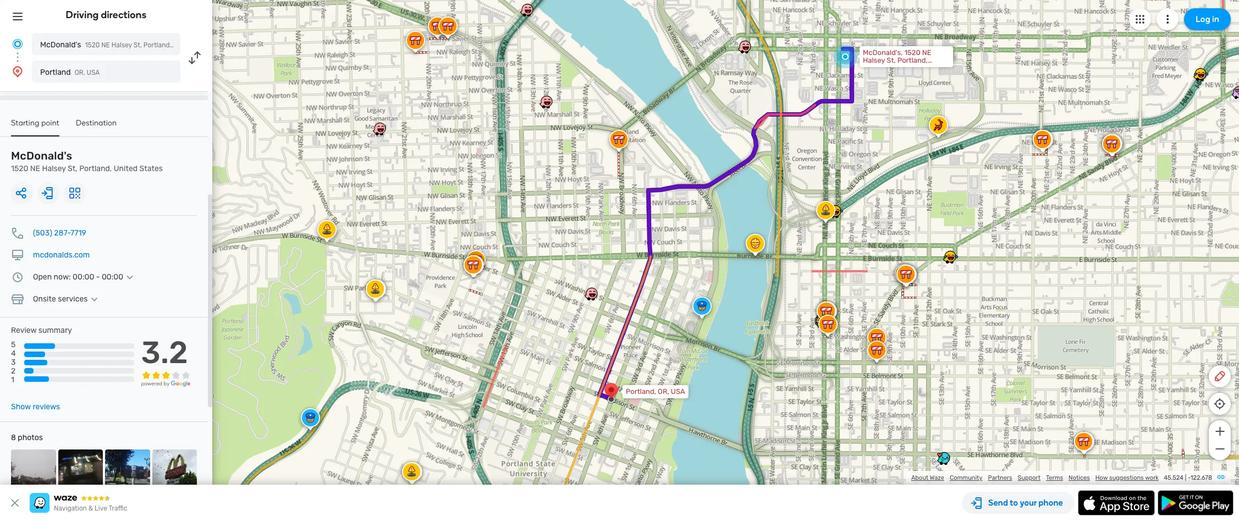 Task type: describe. For each thing, give the bounding box(es) containing it.
onsite services
[[33, 294, 88, 304]]

1 horizontal spatial states
[[195, 41, 215, 49]]

zoom in image
[[1213, 425, 1227, 438]]

(503) 287-7719 link
[[33, 228, 86, 238]]

community
[[950, 474, 983, 481]]

states inside mcdonald's, 1520 ne halsey st, portland, united states
[[887, 64, 909, 72]]

open now: 00:00 - 00:00
[[33, 272, 123, 282]]

review summary
[[11, 326, 72, 335]]

1 horizontal spatial st,
[[134, 41, 142, 49]]

1 00:00 from the left
[[73, 272, 94, 282]]

0 horizontal spatial 1520
[[11, 164, 28, 173]]

store image
[[11, 293, 24, 306]]

reviews
[[33, 402, 60, 412]]

image 1 of mcdonald's, portland image
[[11, 450, 56, 494]]

2 vertical spatial states
[[139, 164, 163, 173]]

0 vertical spatial -
[[96, 272, 100, 282]]

driving
[[66, 9, 99, 21]]

partners link
[[988, 474, 1013, 481]]

3.2
[[141, 335, 188, 371]]

mcdonalds.com link
[[33, 250, 90, 260]]

open now: 00:00 - 00:00 button
[[33, 272, 136, 282]]

x image
[[8, 496, 21, 509]]

1 vertical spatial mcdonald's
[[11, 149, 72, 162]]

0 vertical spatial mcdonald's 1520 ne halsey st, portland, united states
[[40, 40, 215, 50]]

destination
[[76, 118, 117, 128]]

3
[[11, 358, 16, 367]]

portland or, usa
[[40, 68, 100, 77]]

1 vertical spatial mcdonald's 1520 ne halsey st, portland, united states
[[11, 149, 163, 173]]

show reviews
[[11, 402, 60, 412]]

onsite services button
[[33, 294, 101, 304]]

directions
[[101, 9, 147, 21]]

122.678
[[1191, 474, 1213, 481]]

1 horizontal spatial united
[[173, 41, 193, 49]]

driving directions
[[66, 9, 147, 21]]

current location image
[[11, 37, 24, 51]]

ne inside mcdonald's, 1520 ne halsey st, portland, united states
[[923, 48, 932, 57]]

&
[[88, 505, 93, 512]]

how suggestions work link
[[1096, 474, 1159, 481]]

1 horizontal spatial -
[[1188, 474, 1191, 481]]

summary
[[38, 326, 72, 335]]

mcdonald's,
[[863, 48, 903, 57]]

about
[[912, 474, 929, 481]]

7719
[[70, 228, 86, 238]]

terms link
[[1046, 474, 1064, 481]]

1
[[11, 375, 14, 385]]

services
[[58, 294, 88, 304]]

about waze community partners support terms notices how suggestions work 45.524 | -122.678
[[912, 474, 1213, 481]]

now:
[[54, 272, 71, 282]]

how
[[1096, 474, 1108, 481]]

traffic
[[109, 505, 127, 512]]

0 horizontal spatial halsey
[[42, 164, 66, 173]]

portland
[[40, 68, 71, 77]]

image 2 of mcdonald's, portland image
[[58, 450, 103, 494]]

image 3 of mcdonald's, portland image
[[105, 450, 150, 494]]

support
[[1018, 474, 1041, 481]]

mcdonalds.com
[[33, 250, 90, 260]]

waze
[[930, 474, 945, 481]]

photos
[[18, 433, 43, 442]]

navigation & live traffic
[[54, 505, 127, 512]]

8
[[11, 433, 16, 442]]

computer image
[[11, 249, 24, 262]]

1 horizontal spatial 1520
[[85, 41, 100, 49]]

1520 inside mcdonald's, 1520 ne halsey st, portland, united states
[[905, 48, 921, 57]]

2
[[11, 367, 16, 376]]

st, inside mcdonald's, 1520 ne halsey st, portland, united states
[[887, 56, 896, 64]]



Task type: locate. For each thing, give the bounding box(es) containing it.
2 00:00 from the left
[[102, 272, 123, 282]]

1520 right mcdonald's,
[[905, 48, 921, 57]]

ne
[[101, 41, 110, 49], [923, 48, 932, 57], [30, 164, 40, 173]]

1 horizontal spatial 00:00
[[102, 272, 123, 282]]

notices link
[[1069, 474, 1090, 481]]

halsey
[[112, 41, 132, 49], [863, 56, 885, 64], [42, 164, 66, 173]]

5
[[11, 340, 16, 349]]

portland, inside mcdonald's, 1520 ne halsey st, portland, united states
[[898, 56, 928, 64]]

usa
[[87, 69, 100, 76], [671, 387, 685, 396]]

starting point
[[11, 118, 59, 128]]

45.524
[[1164, 474, 1184, 481]]

1 horizontal spatial or,
[[658, 387, 669, 396]]

1 vertical spatial usa
[[671, 387, 685, 396]]

st,
[[134, 41, 142, 49], [887, 56, 896, 64], [68, 164, 77, 173]]

8 photos
[[11, 433, 43, 442]]

or, for portland,
[[658, 387, 669, 396]]

pencil image
[[1214, 370, 1227, 383]]

suggestions
[[1110, 474, 1144, 481]]

starting
[[11, 118, 39, 128]]

partners
[[988, 474, 1013, 481]]

5 4 3 2 1
[[11, 340, 16, 385]]

chevron down image
[[123, 273, 136, 282]]

halsey inside mcdonald's, 1520 ne halsey st, portland, united states
[[863, 56, 885, 64]]

0 vertical spatial mcdonald's
[[40, 40, 81, 50]]

ne down starting point button
[[30, 164, 40, 173]]

or, for portland
[[75, 69, 85, 76]]

- up chevron down icon
[[96, 272, 100, 282]]

link image
[[1217, 473, 1226, 481]]

2 vertical spatial united
[[114, 164, 138, 173]]

mcdonald's down starting point button
[[11, 149, 72, 162]]

0 horizontal spatial ne
[[30, 164, 40, 173]]

1 vertical spatial or,
[[658, 387, 669, 396]]

clock image
[[11, 271, 24, 284]]

-
[[96, 272, 100, 282], [1188, 474, 1191, 481]]

portland,
[[143, 41, 171, 49], [898, 56, 928, 64], [79, 164, 112, 173], [626, 387, 656, 396]]

1 horizontal spatial ne
[[101, 41, 110, 49]]

open
[[33, 272, 52, 282]]

mcdonald's 1520 ne halsey st, portland, united states down directions on the left top of the page
[[40, 40, 215, 50]]

review
[[11, 326, 37, 335]]

zoom out image
[[1213, 442, 1227, 456]]

1 vertical spatial states
[[887, 64, 909, 72]]

1 vertical spatial united
[[863, 64, 885, 72]]

1 vertical spatial st,
[[887, 56, 896, 64]]

2 horizontal spatial 1520
[[905, 48, 921, 57]]

0 horizontal spatial 00:00
[[73, 272, 94, 282]]

0 horizontal spatial states
[[139, 164, 163, 173]]

0 horizontal spatial -
[[96, 272, 100, 282]]

0 vertical spatial st,
[[134, 41, 142, 49]]

1 vertical spatial halsey
[[863, 56, 885, 64]]

terms
[[1046, 474, 1064, 481]]

mcdonald's, 1520 ne halsey st, portland, united states
[[863, 48, 932, 72]]

4
[[11, 349, 16, 358]]

2 horizontal spatial states
[[887, 64, 909, 72]]

usa for portland,
[[671, 387, 685, 396]]

call image
[[11, 227, 24, 240]]

united
[[173, 41, 193, 49], [863, 64, 885, 72], [114, 164, 138, 173]]

community link
[[950, 474, 983, 481]]

work
[[1146, 474, 1159, 481]]

live
[[95, 505, 107, 512]]

1520 down driving
[[85, 41, 100, 49]]

location image
[[11, 65, 24, 78]]

0 vertical spatial or,
[[75, 69, 85, 76]]

0 horizontal spatial st,
[[68, 164, 77, 173]]

united inside mcdonald's, 1520 ne halsey st, portland, united states
[[863, 64, 885, 72]]

00:00
[[73, 272, 94, 282], [102, 272, 123, 282]]

1520 down starting point button
[[11, 164, 28, 173]]

0 vertical spatial states
[[195, 41, 215, 49]]

- right |
[[1188, 474, 1191, 481]]

portland, or, usa
[[626, 387, 685, 396]]

0 vertical spatial united
[[173, 41, 193, 49]]

1520
[[85, 41, 100, 49], [905, 48, 921, 57], [11, 164, 28, 173]]

states
[[195, 41, 215, 49], [887, 64, 909, 72], [139, 164, 163, 173]]

2 horizontal spatial ne
[[923, 48, 932, 57]]

(503)
[[33, 228, 52, 238]]

notices
[[1069, 474, 1090, 481]]

image 4 of mcdonald's, portland image
[[152, 450, 197, 494]]

2 vertical spatial halsey
[[42, 164, 66, 173]]

support link
[[1018, 474, 1041, 481]]

show
[[11, 402, 31, 412]]

point
[[41, 118, 59, 128]]

chevron down image
[[88, 295, 101, 304]]

2 horizontal spatial halsey
[[863, 56, 885, 64]]

usa inside portland or, usa
[[87, 69, 100, 76]]

ne right mcdonald's,
[[923, 48, 932, 57]]

2 horizontal spatial united
[[863, 64, 885, 72]]

|
[[1185, 474, 1187, 481]]

onsite
[[33, 294, 56, 304]]

0 horizontal spatial or,
[[75, 69, 85, 76]]

mcdonald's 1520 ne halsey st, portland, united states
[[40, 40, 215, 50], [11, 149, 163, 173]]

2 vertical spatial st,
[[68, 164, 77, 173]]

1 horizontal spatial usa
[[671, 387, 685, 396]]

usa for portland
[[87, 69, 100, 76]]

0 vertical spatial usa
[[87, 69, 100, 76]]

1 vertical spatial -
[[1188, 474, 1191, 481]]

or, inside portland or, usa
[[75, 69, 85, 76]]

287-
[[54, 228, 70, 238]]

mcdonald's up portland
[[40, 40, 81, 50]]

or,
[[75, 69, 85, 76], [658, 387, 669, 396]]

0 horizontal spatial united
[[114, 164, 138, 173]]

mcdonald's 1520 ne halsey st, portland, united states down destination button
[[11, 149, 163, 173]]

starting point button
[[11, 118, 59, 136]]

0 vertical spatial halsey
[[112, 41, 132, 49]]

(503) 287-7719
[[33, 228, 86, 238]]

about waze link
[[912, 474, 945, 481]]

navigation
[[54, 505, 87, 512]]

mcdonald's
[[40, 40, 81, 50], [11, 149, 72, 162]]

2 horizontal spatial st,
[[887, 56, 896, 64]]

ne down driving directions
[[101, 41, 110, 49]]

0 horizontal spatial usa
[[87, 69, 100, 76]]

destination button
[[76, 118, 117, 135]]

1 horizontal spatial halsey
[[112, 41, 132, 49]]



Task type: vqa. For each thing, say whether or not it's contained in the screenshot.
OR, associated with Portland
yes



